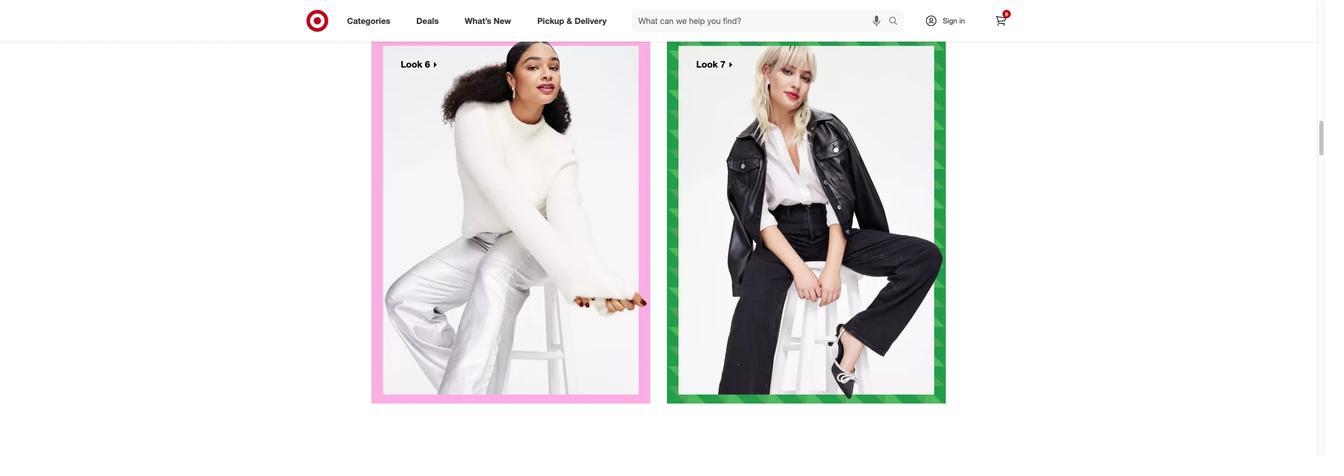 Task type: describe. For each thing, give the bounding box(es) containing it.
new
[[494, 15, 512, 26]]

pickup & delivery
[[538, 15, 607, 26]]

1 horizontal spatial 6
[[1006, 11, 1009, 17]]

look 6: silver metallic pants with a soft white mock turtleneck sweater and metallic hoops. image
[[372, 34, 651, 406]]

&
[[567, 15, 573, 26]]

look 7 ▸
[[686, 59, 733, 70]]

look 7 ▸ link
[[659, 26, 955, 413]]

sign in
[[943, 16, 966, 25]]

look 7: sleek black pants paired with an open white blouse and rockstar black moto jacket with delicate heels. image
[[667, 34, 946, 406]]

search
[[884, 16, 909, 27]]

sign
[[943, 16, 958, 25]]

▸ for look 7 ▸
[[728, 59, 733, 70]]

what's new link
[[456, 9, 525, 32]]

categories
[[347, 15, 391, 26]]

look for 7
[[697, 59, 718, 70]]

deals link
[[408, 9, 452, 32]]

deals
[[417, 15, 439, 26]]

what's new
[[465, 15, 512, 26]]

▸ for look 6 ▸
[[433, 59, 438, 70]]



Task type: vqa. For each thing, say whether or not it's contained in the screenshot.
Look 6 ▸ link
yes



Task type: locate. For each thing, give the bounding box(es) containing it.
in
[[960, 16, 966, 25]]

▸ inside look 7 ▸ link
[[728, 59, 733, 70]]

2 ▸ from the left
[[728, 59, 733, 70]]

6 link
[[990, 9, 1013, 32]]

0 horizontal spatial 6
[[425, 59, 430, 70]]

2 look from the left
[[697, 59, 718, 70]]

6 down deals link
[[425, 59, 430, 70]]

look 6 ▸ link
[[363, 26, 659, 413]]

▸
[[433, 59, 438, 70], [728, 59, 733, 70]]

0 horizontal spatial ▸
[[433, 59, 438, 70]]

search button
[[884, 9, 909, 34]]

▸ down deals link
[[433, 59, 438, 70]]

1 look from the left
[[401, 59, 423, 70]]

delivery
[[575, 15, 607, 26]]

look for 6
[[401, 59, 423, 70]]

pickup
[[538, 15, 565, 26]]

1 horizontal spatial ▸
[[728, 59, 733, 70]]

look 6 ▸
[[391, 59, 438, 70]]

1 horizontal spatial look
[[697, 59, 718, 70]]

sign in link
[[917, 9, 982, 32]]

7
[[721, 59, 726, 70]]

look down deals
[[401, 59, 423, 70]]

what's
[[465, 15, 492, 26]]

0 vertical spatial 6
[[1006, 11, 1009, 17]]

▸ right "7"
[[728, 59, 733, 70]]

pickup & delivery link
[[529, 9, 620, 32]]

0 horizontal spatial look
[[401, 59, 423, 70]]

6 right in
[[1006, 11, 1009, 17]]

1 ▸ from the left
[[433, 59, 438, 70]]

look left "7"
[[697, 59, 718, 70]]

6
[[1006, 11, 1009, 17], [425, 59, 430, 70]]

1 vertical spatial 6
[[425, 59, 430, 70]]

look
[[401, 59, 423, 70], [697, 59, 718, 70]]

categories link
[[338, 9, 404, 32]]

▸ inside look 6 ▸ link
[[433, 59, 438, 70]]

What can we help you find? suggestions appear below search field
[[632, 9, 892, 32]]



